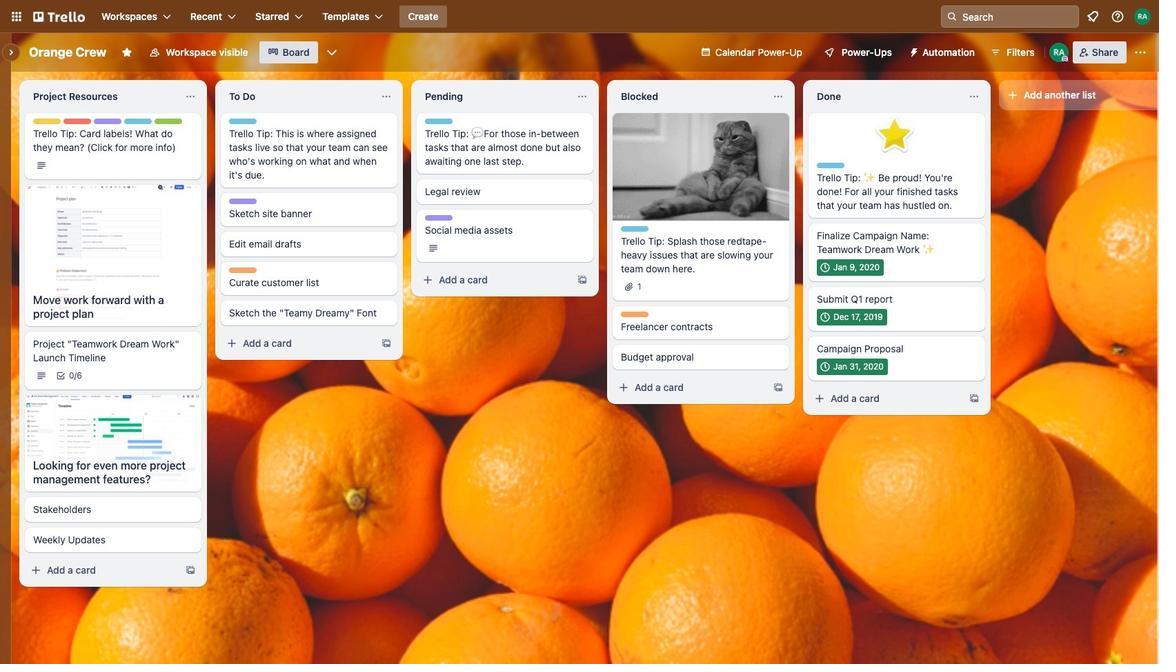 Task type: vqa. For each thing, say whether or not it's contained in the screenshot.
TOOLTIP at the right top
no



Task type: locate. For each thing, give the bounding box(es) containing it.
color: yellow, title: "copy request" element
[[33, 119, 61, 124]]

star image
[[873, 113, 917, 157]]

1 vertical spatial color: orange, title: "one more step" element
[[621, 312, 649, 317]]

None text field
[[25, 86, 179, 108], [221, 86, 375, 108], [613, 86, 768, 108], [25, 86, 179, 108], [221, 86, 375, 108], [613, 86, 768, 108]]

sm image
[[903, 41, 923, 61]]

None text field
[[417, 86, 572, 108], [809, 86, 964, 108], [417, 86, 572, 108], [809, 86, 964, 108]]

color: sky, title: "trello tip" element
[[124, 119, 152, 124], [229, 119, 257, 124], [425, 119, 453, 124], [817, 163, 845, 168], [621, 226, 649, 232]]

0 vertical spatial color: orange, title: "one more step" element
[[229, 268, 257, 273]]

create from template… image
[[969, 393, 980, 404]]

None checkbox
[[817, 260, 884, 276], [817, 309, 887, 326], [817, 359, 888, 375], [817, 260, 884, 276], [817, 309, 887, 326], [817, 359, 888, 375]]

search image
[[947, 11, 958, 22]]

2 vertical spatial color: purple, title: "design team" element
[[425, 215, 453, 221]]

color: orange, title: "one more step" element
[[229, 268, 257, 273], [621, 312, 649, 317]]

color: purple, title: "design team" element
[[94, 119, 121, 124], [229, 199, 257, 204], [425, 215, 453, 221]]

0 horizontal spatial color: purple, title: "design team" element
[[94, 119, 121, 124]]

ruby anderson (rubyanderson7) image
[[1135, 8, 1151, 25]]

create from template… image
[[577, 275, 588, 286], [381, 338, 392, 349], [773, 382, 784, 393], [185, 565, 196, 576]]

0 horizontal spatial color: orange, title: "one more step" element
[[229, 268, 257, 273]]

1 horizontal spatial color: purple, title: "design team" element
[[229, 199, 257, 204]]

0 notifications image
[[1085, 8, 1102, 25]]

star or unstar board image
[[122, 47, 133, 58]]

show menu image
[[1134, 46, 1148, 59]]



Task type: describe. For each thing, give the bounding box(es) containing it.
Search field
[[958, 7, 1079, 26]]

1 vertical spatial color: purple, title: "design team" element
[[229, 199, 257, 204]]

color: red, title: "priority" element
[[64, 119, 91, 124]]

Board name text field
[[22, 41, 113, 64]]

color: lime, title: "halp" element
[[155, 119, 182, 124]]

this member is an admin of this board. image
[[1062, 56, 1068, 62]]

back to home image
[[33, 6, 85, 28]]

primary element
[[0, 0, 1160, 33]]

0 vertical spatial color: purple, title: "design team" element
[[94, 119, 121, 124]]

ruby anderson (rubyanderson7) image
[[1050, 43, 1069, 62]]

2 horizontal spatial color: purple, title: "design team" element
[[425, 215, 453, 221]]

customize views image
[[325, 46, 339, 59]]

1 horizontal spatial color: orange, title: "one more step" element
[[621, 312, 649, 317]]

open information menu image
[[1111, 10, 1125, 23]]



